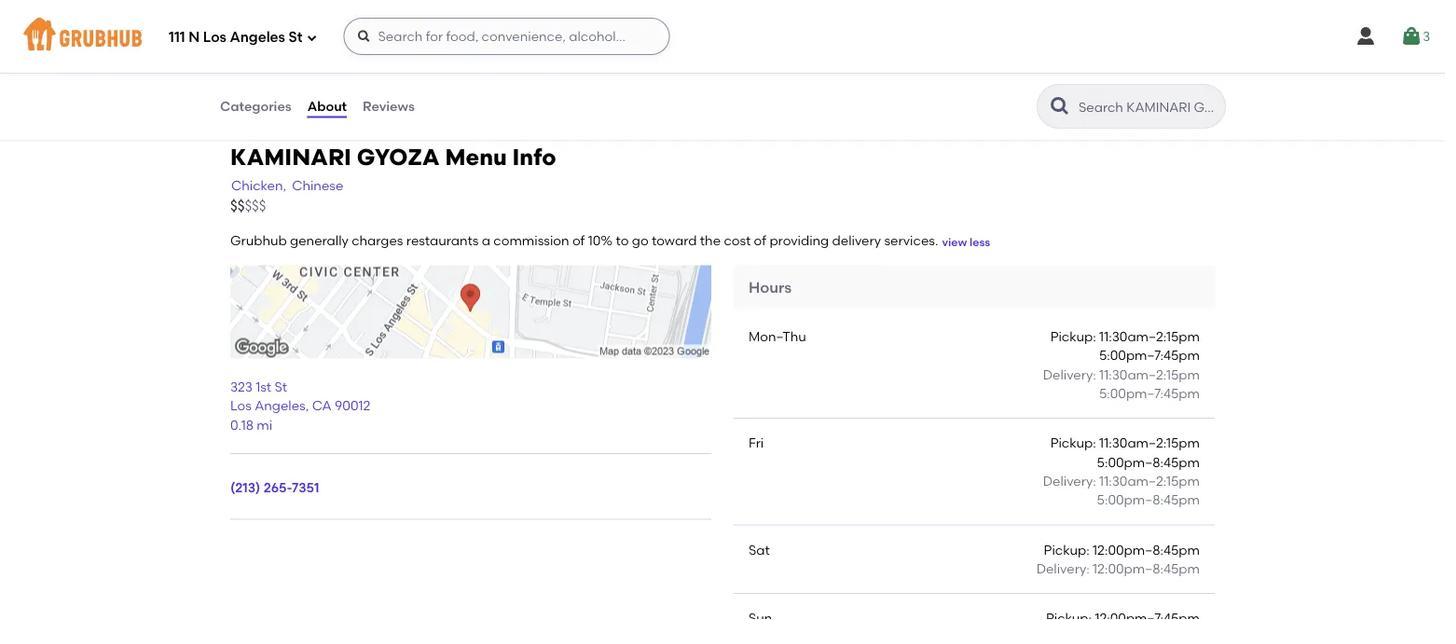 Task type: locate. For each thing, give the bounding box(es) containing it.
los down 323
[[230, 398, 252, 414]]

1 vertical spatial 5:00pm–7:45pm
[[1099, 386, 1200, 401]]

pickup: inside the pickup: 11:30am–2:15pm 5:00pm–7:45pm delivery: 11:30am–2:15pm 5:00pm–7:45pm
[[1051, 329, 1097, 345]]

0 vertical spatial delivery:
[[1043, 367, 1097, 382]]

menu
[[445, 143, 507, 170]]

about button
[[307, 73, 348, 140]]

go
[[632, 233, 649, 249]]

delivery
[[832, 233, 881, 249]]

0 vertical spatial los
[[203, 29, 227, 46]]

5:00pm–8:45pm
[[1097, 454, 1200, 470], [1097, 492, 1200, 508]]

categories button
[[219, 73, 293, 140]]

1 of from the left
[[573, 233, 585, 249]]

angeles up the mi
[[255, 398, 306, 414]]

0 vertical spatial 5:00pm–7:45pm
[[1099, 348, 1200, 363]]

kaminari gyoza menu info
[[230, 143, 556, 170]]

to
[[616, 233, 629, 249]]

12:00pm–8:45pm
[[1093, 542, 1200, 558], [1093, 561, 1200, 576]]

angeles right n on the top left
[[230, 29, 285, 46]]

st inside "main navigation" 'navigation'
[[289, 29, 303, 46]]

pickup: inside pickup: 11:30am–2:15pm 5:00pm–8:45pm delivery: 11:30am–2:15pm 5:00pm–8:45pm
[[1051, 435, 1097, 451]]

2 12:00pm–8:45pm from the top
[[1093, 561, 1200, 576]]

delivery: inside the pickup: 11:30am–2:15pm 5:00pm–7:45pm delivery: 11:30am–2:15pm 5:00pm–7:45pm
[[1043, 367, 1097, 382]]

categories
[[220, 98, 292, 114]]

los
[[203, 29, 227, 46], [230, 398, 252, 414]]

11:30am–2:15pm
[[1100, 329, 1200, 345], [1100, 367, 1200, 382], [1100, 435, 1200, 451], [1100, 473, 1200, 489]]

info
[[513, 143, 556, 170]]

1 11:30am–2:15pm from the top
[[1100, 329, 1200, 345]]

services.
[[885, 233, 939, 249]]

1 5:00pm–7:45pm from the top
[[1099, 348, 1200, 363]]

charges
[[352, 233, 403, 249]]

pickup: for 5:00pm–8:45pm
[[1051, 435, 1097, 451]]

svg image
[[1401, 25, 1423, 48], [357, 29, 372, 44], [306, 32, 318, 43]]

0 vertical spatial 5:00pm–8:45pm
[[1097, 454, 1200, 470]]

2 vertical spatial delivery:
[[1037, 561, 1090, 576]]

angeles inside "main navigation" 'navigation'
[[230, 29, 285, 46]]

0 horizontal spatial st
[[275, 379, 287, 395]]

delivery: inside pickup: 12:00pm–8:45pm delivery: 12:00pm–8:45pm
[[1037, 561, 1090, 576]]

sat
[[749, 542, 770, 558]]

0 horizontal spatial of
[[573, 233, 585, 249]]

1 5:00pm–8:45pm from the top
[[1097, 454, 1200, 470]]

st right 1st
[[275, 379, 287, 395]]

svg image right svg image
[[1401, 25, 1423, 48]]

of
[[573, 233, 585, 249], [754, 233, 767, 249]]

pickup: 12:00pm–8:45pm delivery: 12:00pm–8:45pm
[[1037, 542, 1200, 576]]

1 horizontal spatial st
[[289, 29, 303, 46]]

svg image up reviews on the top of page
[[357, 29, 372, 44]]

0 vertical spatial angeles
[[230, 29, 285, 46]]

mi
[[257, 417, 273, 433]]

delivery:
[[1043, 367, 1097, 382], [1043, 473, 1097, 489], [1037, 561, 1090, 576]]

pickup:
[[1051, 329, 1097, 345], [1051, 435, 1097, 451], [1044, 542, 1090, 558]]

toward
[[652, 233, 697, 249]]

(213) 265-7351
[[230, 479, 319, 495]]

commission
[[494, 233, 569, 249]]

0 vertical spatial 12:00pm–8:45pm
[[1093, 542, 1200, 558]]

1 horizontal spatial of
[[754, 233, 767, 249]]

323
[[230, 379, 253, 395]]

los right n on the top left
[[203, 29, 227, 46]]

of right the cost
[[754, 233, 767, 249]]

Search for food, convenience, alcohol... search field
[[344, 18, 670, 55]]

1 horizontal spatial los
[[230, 398, 252, 414]]

0 vertical spatial pickup:
[[1051, 329, 1097, 345]]

angeles
[[230, 29, 285, 46], [255, 398, 306, 414]]

1 vertical spatial st
[[275, 379, 287, 395]]

(213)
[[230, 479, 261, 495]]

1 vertical spatial delivery:
[[1043, 473, 1097, 489]]

search icon image
[[1049, 95, 1072, 118]]

chicken, chinese
[[231, 178, 343, 194]]

1 vertical spatial los
[[230, 398, 252, 414]]

st
[[289, 29, 303, 46], [275, 379, 287, 395]]

cost
[[724, 233, 751, 249]]

0 horizontal spatial los
[[203, 29, 227, 46]]

svg image
[[1355, 25, 1377, 48]]

2 vertical spatial pickup:
[[1044, 542, 1090, 558]]

svg image up 'about'
[[306, 32, 318, 43]]

2 horizontal spatial svg image
[[1401, 25, 1423, 48]]

10%
[[588, 233, 613, 249]]

5:00pm–7:45pm
[[1099, 348, 1200, 363], [1099, 386, 1200, 401]]

1 vertical spatial pickup:
[[1051, 435, 1097, 451]]

0 horizontal spatial svg image
[[306, 32, 318, 43]]

pickup: 11:30am–2:15pm 5:00pm–8:45pm delivery: 11:30am–2:15pm 5:00pm–8:45pm
[[1043, 435, 1200, 508]]

svg image inside 3 button
[[1401, 25, 1423, 48]]

gyoza
[[357, 143, 440, 170]]

main navigation navigation
[[0, 0, 1446, 73]]

pickup: 11:30am–2:15pm 5:00pm–7:45pm delivery: 11:30am–2:15pm 5:00pm–7:45pm
[[1043, 329, 1200, 401]]

st up categories
[[289, 29, 303, 46]]

view less button
[[942, 234, 991, 250]]

1 vertical spatial angeles
[[255, 398, 306, 414]]

1 vertical spatial 5:00pm–8:45pm
[[1097, 492, 1200, 508]]

0 vertical spatial st
[[289, 29, 303, 46]]

reviews
[[363, 98, 415, 114]]

265-
[[264, 479, 292, 495]]

1 vertical spatial 12:00pm–8:45pm
[[1093, 561, 1200, 576]]

0.18
[[230, 417, 254, 433]]

$$
[[230, 198, 245, 214]]

of left 10%
[[573, 233, 585, 249]]

delivery: inside pickup: 11:30am–2:15pm 5:00pm–8:45pm delivery: 11:30am–2:15pm 5:00pm–8:45pm
[[1043, 473, 1097, 489]]



Task type: vqa. For each thing, say whether or not it's contained in the screenshot.
a
yes



Task type: describe. For each thing, give the bounding box(es) containing it.
generally
[[290, 233, 349, 249]]

providing
[[770, 233, 829, 249]]

angeles inside the 323 1st st los angeles , ca 90012 0.18 mi
[[255, 398, 306, 414]]

111
[[169, 29, 185, 46]]

2 11:30am–2:15pm from the top
[[1100, 367, 1200, 382]]

Search KAMINARI GYOZA search field
[[1077, 98, 1220, 116]]

1 horizontal spatial svg image
[[357, 29, 372, 44]]

chicken,
[[231, 178, 286, 194]]

chinese
[[292, 178, 343, 194]]

323 1st st los angeles , ca 90012 0.18 mi
[[230, 379, 371, 433]]

2 5:00pm–7:45pm from the top
[[1099, 386, 1200, 401]]

hours
[[749, 278, 792, 296]]

reviews button
[[362, 73, 416, 140]]

delivery: for 5:00pm–8:45pm
[[1043, 473, 1097, 489]]

(213) 265-7351 button
[[230, 478, 319, 497]]

2 of from the left
[[754, 233, 767, 249]]

3 11:30am–2:15pm from the top
[[1100, 435, 1200, 451]]

3
[[1423, 28, 1431, 44]]

4 11:30am–2:15pm from the top
[[1100, 473, 1200, 489]]

st inside the 323 1st st los angeles , ca 90012 0.18 mi
[[275, 379, 287, 395]]

los inside "main navigation" 'navigation'
[[203, 29, 227, 46]]

about
[[307, 98, 347, 114]]

delivery: for 5:00pm–7:45pm
[[1043, 367, 1097, 382]]

kaminari
[[230, 143, 351, 170]]

ca
[[312, 398, 332, 414]]

grubhub
[[230, 233, 287, 249]]

mon–thu
[[749, 329, 807, 345]]

chinese button
[[291, 175, 344, 196]]

pickup: inside pickup: 12:00pm–8:45pm delivery: 12:00pm–8:45pm
[[1044, 542, 1090, 558]]

restaurants
[[406, 233, 479, 249]]

3 button
[[1401, 20, 1431, 53]]

los inside the 323 1st st los angeles , ca 90012 0.18 mi
[[230, 398, 252, 414]]

a
[[482, 233, 491, 249]]

,
[[306, 398, 309, 414]]

less
[[970, 235, 991, 249]]

1 12:00pm–8:45pm from the top
[[1093, 542, 1200, 558]]

2 5:00pm–8:45pm from the top
[[1097, 492, 1200, 508]]

grubhub generally charges restaurants a commission of 10% to go toward the cost of providing delivery services. view less
[[230, 233, 991, 249]]

$$$$$
[[230, 198, 266, 214]]

fri
[[749, 435, 764, 451]]

view
[[942, 235, 967, 249]]

pickup: for 5:00pm–7:45pm
[[1051, 329, 1097, 345]]

111 n los angeles st
[[169, 29, 303, 46]]

n
[[189, 29, 200, 46]]

the
[[700, 233, 721, 249]]

1st
[[256, 379, 271, 395]]

7351
[[292, 479, 319, 495]]

chicken, button
[[230, 175, 287, 196]]

90012
[[335, 398, 371, 414]]



